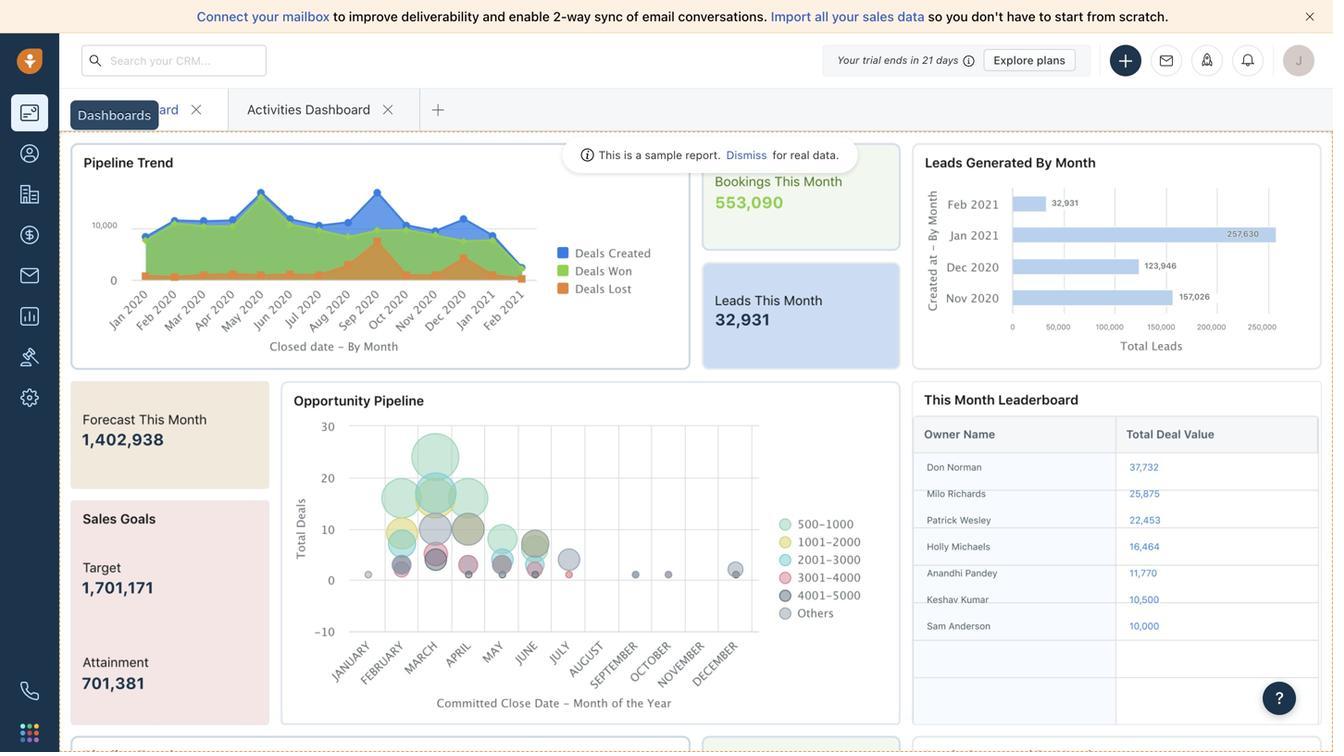 Task type: describe. For each thing, give the bounding box(es) containing it.
dismiss button
[[721, 146, 773, 164]]

trial
[[863, 54, 881, 66]]

2-
[[553, 9, 567, 24]]

1 to from the left
[[333, 9, 346, 24]]

this
[[599, 149, 621, 162]]

is
[[624, 149, 633, 162]]

real
[[790, 149, 810, 162]]

explore
[[994, 54, 1034, 67]]

connect your mailbox link
[[197, 9, 333, 24]]

plans
[[1037, 54, 1066, 67]]

days
[[936, 54, 959, 66]]

2 your from the left
[[832, 9, 859, 24]]

properties image
[[20, 348, 39, 367]]

in
[[911, 54, 919, 66]]

scratch.
[[1119, 9, 1169, 24]]

email
[[642, 9, 675, 24]]

phone element
[[11, 673, 48, 710]]

activities
[[247, 102, 302, 117]]

this is a sample report. dismiss for real data.
[[599, 149, 839, 162]]

explore plans link
[[984, 49, 1076, 71]]

connect your mailbox to improve deliverability and enable 2-way sync of email conversations. import all your sales data so you don't have to start from scratch.
[[197, 9, 1169, 24]]

your
[[837, 54, 860, 66]]

report.
[[686, 149, 721, 162]]

close image
[[1306, 12, 1315, 21]]

and
[[483, 9, 506, 24]]

sales
[[863, 9, 894, 24]]

import all your sales data link
[[771, 9, 928, 24]]

explore plans
[[994, 54, 1066, 67]]

sync
[[594, 9, 623, 24]]

activities dashboard
[[247, 102, 371, 117]]

way
[[567, 9, 591, 24]]

have
[[1007, 9, 1036, 24]]

dashboard for activities dashboard
[[305, 102, 371, 117]]

improve
[[349, 9, 398, 24]]

send email image
[[1160, 55, 1173, 67]]



Task type: locate. For each thing, give the bounding box(es) containing it.
0 horizontal spatial to
[[333, 9, 346, 24]]

enable
[[509, 9, 550, 24]]

dashboard for sales dashboard
[[113, 102, 179, 117]]

don't
[[972, 9, 1004, 24]]

your right all
[[832, 9, 859, 24]]

1 your from the left
[[252, 9, 279, 24]]

sales dashboard
[[78, 102, 179, 117]]

deliverability
[[401, 9, 479, 24]]

dashboard right sales
[[113, 102, 179, 117]]

your trial ends in 21 days
[[837, 54, 959, 66]]

all
[[815, 9, 829, 24]]

start
[[1055, 9, 1084, 24]]

data.
[[813, 149, 839, 162]]

sample
[[645, 149, 682, 162]]

conversations.
[[678, 9, 768, 24]]

mailbox
[[282, 9, 330, 24]]

dismiss
[[727, 149, 767, 162]]

dashboard right activities
[[305, 102, 371, 117]]

what's new image
[[1201, 53, 1214, 66]]

sales
[[78, 102, 110, 117]]

you
[[946, 9, 968, 24]]

0 horizontal spatial your
[[252, 9, 279, 24]]

1 dashboard from the left
[[113, 102, 179, 117]]

your
[[252, 9, 279, 24], [832, 9, 859, 24]]

1 horizontal spatial dashboard
[[305, 102, 371, 117]]

dashboard
[[113, 102, 179, 117], [305, 102, 371, 117]]

ends
[[884, 54, 908, 66]]

so
[[928, 9, 943, 24]]

to right mailbox on the left top of page
[[333, 9, 346, 24]]

to
[[333, 9, 346, 24], [1039, 9, 1052, 24]]

phone image
[[20, 682, 39, 701]]

2 to from the left
[[1039, 9, 1052, 24]]

data
[[898, 9, 925, 24]]

0 horizontal spatial dashboard
[[113, 102, 179, 117]]

from
[[1087, 9, 1116, 24]]

a
[[636, 149, 642, 162]]

connect
[[197, 9, 248, 24]]

your left mailbox on the left top of page
[[252, 9, 279, 24]]

of
[[626, 9, 639, 24]]

21
[[922, 54, 933, 66]]

import
[[771, 9, 812, 24]]

freshworks switcher image
[[20, 724, 39, 743]]

2 dashboard from the left
[[305, 102, 371, 117]]

1 horizontal spatial your
[[832, 9, 859, 24]]

1 horizontal spatial to
[[1039, 9, 1052, 24]]

to left start
[[1039, 9, 1052, 24]]

for
[[773, 149, 787, 162]]

Search your CRM... text field
[[81, 45, 267, 76]]



Task type: vqa. For each thing, say whether or not it's contained in the screenshot.
ic_arrow_down "image"
no



